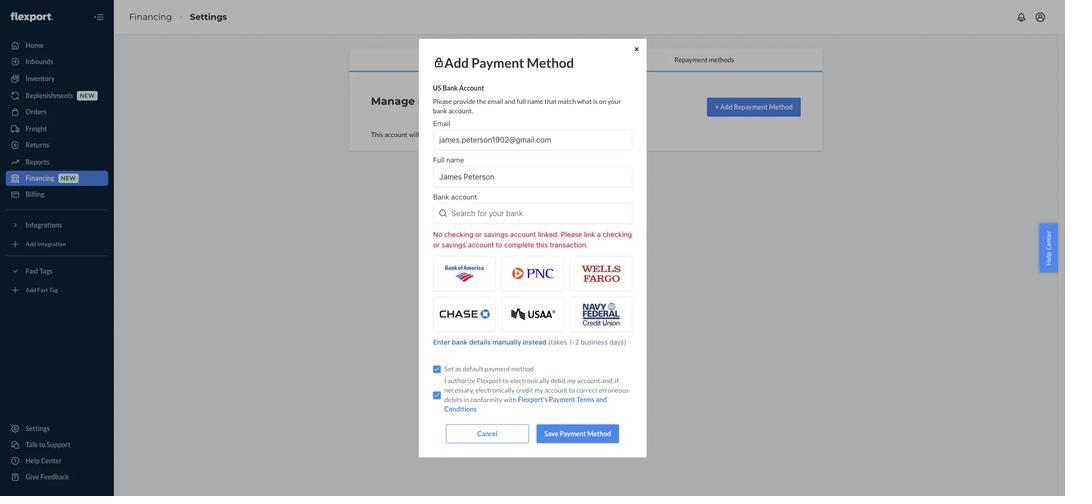 Task type: locate. For each thing, give the bounding box(es) containing it.
1 vertical spatial electronically
[[476, 387, 515, 395]]

method up that
[[527, 54, 574, 71]]

payment for save
[[560, 430, 586, 438]]

help center button
[[1040, 224, 1059, 273]]

0 vertical spatial my
[[567, 377, 576, 385]]

electronically
[[510, 377, 550, 385], [476, 387, 515, 395]]

flexport
[[477, 377, 502, 385]]

help center
[[1045, 231, 1054, 266]]

and inside flexport's payment terms and conditions
[[596, 396, 607, 404]]

None checkbox
[[433, 366, 441, 373], [433, 392, 441, 399], [433, 366, 441, 373], [433, 392, 441, 399]]

account up correct
[[577, 377, 601, 385]]

credit
[[516, 387, 534, 395]]

your
[[608, 97, 622, 105]]

set as default payment method
[[445, 365, 534, 373]]

1 horizontal spatial to
[[569, 387, 576, 395]]

us bank account
[[433, 84, 484, 92]]

my
[[567, 377, 576, 385], [535, 387, 544, 395]]

add payment method
[[445, 54, 574, 71]]

method down terms
[[588, 430, 611, 438]]

that
[[545, 97, 557, 105]]

to left correct
[[569, 387, 576, 395]]

my right debit
[[567, 377, 576, 385]]

and down erroneous
[[596, 396, 607, 404]]

conformity
[[471, 396, 503, 404]]

and left full
[[505, 97, 516, 105]]

method
[[527, 54, 574, 71], [588, 430, 611, 438]]

0 vertical spatial to
[[503, 377, 509, 385]]

payment
[[472, 54, 525, 71], [549, 396, 576, 404], [560, 430, 586, 438]]

1 vertical spatial payment
[[549, 396, 576, 404]]

method for save payment method
[[588, 430, 611, 438]]

flexport's payment terms and conditions link
[[445, 396, 607, 414]]

payment up account
[[472, 54, 525, 71]]

if
[[615, 377, 619, 385]]

0 vertical spatial account
[[577, 377, 601, 385]]

to down payment
[[503, 377, 509, 385]]

match
[[558, 97, 576, 105]]

electronically down flexport
[[476, 387, 515, 395]]

us
[[433, 84, 442, 92]]

payment right "save"
[[560, 430, 586, 438]]

please
[[433, 97, 452, 105]]

account
[[577, 377, 601, 385], [545, 387, 568, 395]]

payment inside save payment method button
[[560, 430, 586, 438]]

method
[[512, 365, 534, 373]]

authorize
[[448, 377, 476, 385]]

flexport's
[[518, 396, 548, 404]]

cancel button
[[446, 425, 529, 444]]

0 horizontal spatial account
[[545, 387, 568, 395]]

0 horizontal spatial to
[[503, 377, 509, 385]]

account down debit
[[545, 387, 568, 395]]

0 horizontal spatial and
[[505, 97, 516, 105]]

payment down debit
[[549, 396, 576, 404]]

with
[[504, 396, 517, 404]]

name
[[528, 97, 544, 105]]

close image
[[635, 46, 639, 52]]

1 vertical spatial and
[[596, 396, 607, 404]]

payment inside flexport's payment terms and conditions
[[549, 396, 576, 404]]

add
[[445, 54, 469, 71]]

1 horizontal spatial method
[[588, 430, 611, 438]]

help
[[1045, 252, 1054, 266]]

save payment method button
[[537, 425, 619, 444]]

cancel
[[478, 430, 498, 438]]

to
[[503, 377, 509, 385], [569, 387, 576, 395]]

0 vertical spatial payment
[[472, 54, 525, 71]]

1 horizontal spatial account
[[577, 377, 601, 385]]

electronically up credit
[[510, 377, 550, 385]]

bank
[[433, 107, 448, 115]]

i
[[445, 377, 447, 385]]

2 vertical spatial payment
[[560, 430, 586, 438]]

1 vertical spatial to
[[569, 387, 576, 395]]

0 horizontal spatial method
[[527, 54, 574, 71]]

and
[[505, 97, 516, 105], [596, 396, 607, 404]]

1 vertical spatial method
[[588, 430, 611, 438]]

method inside button
[[588, 430, 611, 438]]

0 horizontal spatial my
[[535, 387, 544, 395]]

0 vertical spatial method
[[527, 54, 574, 71]]

bank
[[443, 84, 458, 92]]

flexport's payment terms and conditions
[[445, 396, 607, 414]]

my up flexport's
[[535, 387, 544, 395]]

as
[[455, 365, 462, 373]]

0 vertical spatial and
[[505, 97, 516, 105]]

1 horizontal spatial and
[[596, 396, 607, 404]]

what
[[578, 97, 592, 105]]

debits
[[445, 396, 463, 404]]



Task type: describe. For each thing, give the bounding box(es) containing it.
set
[[445, 365, 454, 373]]

payment for add
[[472, 54, 525, 71]]

necessary,
[[445, 387, 475, 395]]

0 vertical spatial electronically
[[510, 377, 550, 385]]

is
[[594, 97, 598, 105]]

save payment method
[[545, 430, 611, 438]]

account.
[[449, 107, 473, 115]]

method for add payment method
[[527, 54, 574, 71]]

email
[[488, 97, 504, 105]]

provide
[[453, 97, 476, 105]]

default
[[463, 365, 484, 373]]

save
[[545, 430, 559, 438]]

and,
[[602, 377, 614, 385]]

the
[[477, 97, 487, 105]]

1 vertical spatial my
[[535, 387, 544, 395]]

1 horizontal spatial my
[[567, 377, 576, 385]]

debit
[[551, 377, 566, 385]]

account
[[459, 84, 484, 92]]

full
[[517, 97, 526, 105]]

center
[[1045, 231, 1054, 251]]

in
[[464, 396, 469, 404]]

erroneous
[[599, 387, 629, 395]]

add payment method dialog
[[419, 39, 647, 458]]

payment
[[485, 365, 510, 373]]

1 vertical spatial account
[[545, 387, 568, 395]]

please provide the email and full name that match what is on your bank account.
[[433, 97, 622, 115]]

on
[[599, 97, 607, 105]]

and inside 'please provide the email and full name that match what is on your bank account.'
[[505, 97, 516, 105]]

correct
[[577, 387, 598, 395]]

i authorize flexport to electronically debit my account and, if necessary, electronically credit my account to correct erroneous debits in conformity with
[[445, 377, 629, 404]]

conditions
[[445, 406, 477, 414]]

payment for flexport's
[[549, 396, 576, 404]]

terms
[[577, 396, 595, 404]]



Task type: vqa. For each thing, say whether or not it's contained in the screenshot.
"Payment" associated with Add
yes



